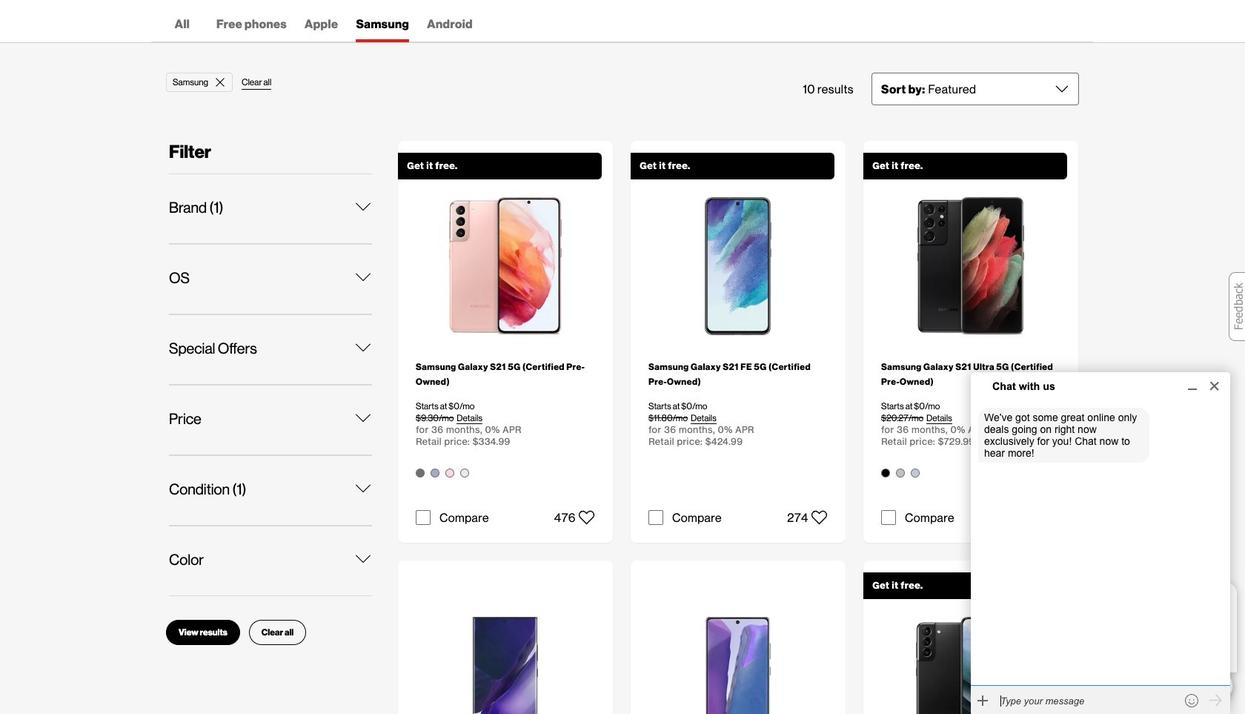 Task type: describe. For each thing, give the bounding box(es) containing it.
compare samsung galaxy s21 ultra 5g (certified pre-owned) element
[[873, 501, 955, 534]]

compare samsung galaxy s21 fe 5g (certified pre-owned) element
[[640, 501, 722, 534]]

Samsung Galaxy S21 FE 5G (Certified Pre-Owned) Retail price $ 424.99 text field
[[649, 436, 828, 448]]

Samsung Galaxy S21 Ultra 5G (Certified Pre-Owned) promo Get it free.   text field
[[864, 153, 1068, 179]]

Samsung Galaxy Note20 5G (Certified Pre-Owned) promo null text field
[[631, 573, 835, 599]]

Samsung Galaxy S21 Ultra 5G (Certified Pre-Owned) for 36 months, 0% APR text field
[[882, 424, 1061, 436]]

Samsung Galaxy S21 FE 5G (Certified Pre-Owned) for 36 months, 0% APR text field
[[649, 424, 828, 436]]

Samsung Galaxy S21+ 5G (Certified Pre-Owned) promo Get it free.   text field
[[864, 573, 1068, 599]]

clear all filters image
[[250, 616, 306, 649]]

samsung galaxy s21 5g (certified pre-owned) add to wishlist image
[[578, 510, 595, 525]]

heading inside chat window dialog
[[993, 381, 1056, 393]]

minimize image
[[1185, 377, 1201, 394]]

close icon image
[[214, 76, 226, 88]]

Samsung Galaxy S21 5G (Certified Pre-Owned) for 36 months, 0% APR text field
[[416, 424, 595, 436]]

Samsung Galaxy S21 5G (Certified Pre-Owned) Retail price $ 334.99 text field
[[416, 436, 595, 448]]

samsung galaxy s21 fe 5g (certified pre-owned) add to wishlist image
[[811, 510, 828, 525]]

end conversation image
[[1207, 377, 1224, 394]]

Samsung Galaxy S21 5G (Certified Pre-Owned) promo Get it free.   text field
[[398, 153, 603, 179]]

compare samsung galaxy s21 5g (certified pre-owned) element
[[407, 501, 489, 534]]

Samsung Galaxy Note20 Ultra 5G (Certified Pre-Owned) promo null text field
[[398, 573, 603, 599]]



Task type: vqa. For each thing, say whether or not it's contained in the screenshot.
*Plus taxes and fees.
no



Task type: locate. For each thing, give the bounding box(es) containing it.
list
[[972, 406, 1231, 464]]

chat window dialog
[[972, 372, 1231, 714]]

Samsung Galaxy S21 FE 5G (Certified Pre-Owned) price Starts at $0 /mo text field
[[649, 400, 828, 412]]

Samsung Galaxy S21 Ultra 5G (Certified Pre-Owned) Retail price $ 729.99 text field
[[882, 436, 1061, 448]]

tab list
[[151, 9, 1095, 42]]

Samsung Galaxy S21 Ultra 5G (Certified Pre-Owned) price Starts at $0 /mo text field
[[882, 400, 1061, 412]]

view filter results image
[[167, 616, 239, 649]]

None text field
[[416, 400, 475, 412], [416, 412, 454, 423], [416, 400, 475, 412], [416, 412, 454, 423]]

Samsung Galaxy S21 FE 5G (Certified Pre-Owned) promo Get it free.   text field
[[631, 153, 835, 179]]

Samsung Galaxy S21 5G (Certified Pre-Owned) price Starts at $0 /mo text field
[[416, 400, 595, 412]]

heading
[[993, 381, 1056, 393]]

caret-down icon image
[[1055, 82, 1070, 96]]

None text field
[[649, 400, 708, 412], [882, 400, 941, 412], [649, 412, 688, 423], [882, 412, 924, 423], [649, 400, 708, 412], [882, 400, 941, 412], [649, 412, 688, 423], [882, 412, 924, 423]]

Type your message text field
[[1001, 696, 1177, 707]]

get expert guidance image
[[1073, 676, 1093, 696]]

send image
[[1208, 693, 1224, 709]]

feedback image
[[1229, 271, 1246, 342]]



